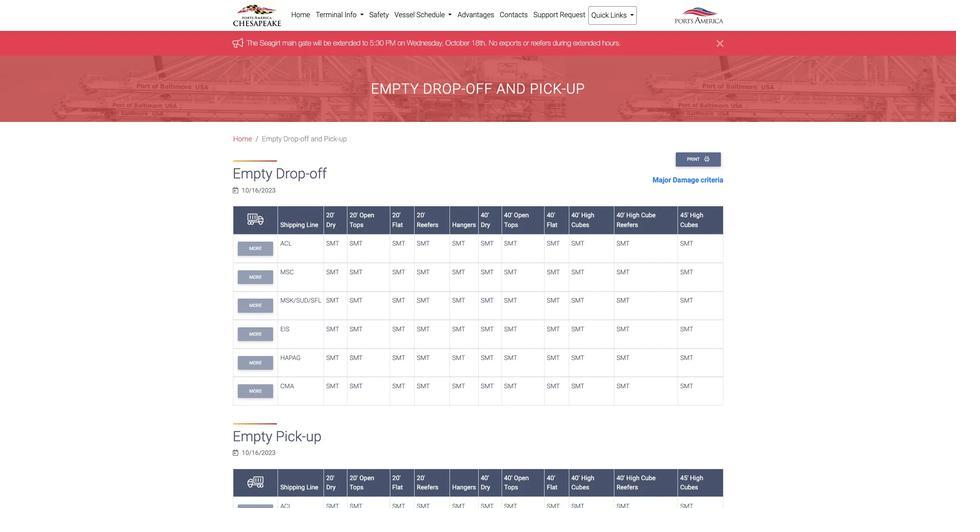 Task type: vqa. For each thing, say whether or not it's contained in the screenshot.
1st Line
yes



Task type: describe. For each thing, give the bounding box(es) containing it.
schedule
[[417, 11, 445, 19]]

2 10/16/2023 from the top
[[242, 450, 276, 457]]

0 vertical spatial and
[[497, 81, 526, 97]]

main
[[282, 39, 297, 47]]

1 40' high cube reefers from the top
[[617, 212, 656, 229]]

5:30
[[370, 39, 384, 47]]

home for the home link to the left
[[233, 135, 252, 143]]

close image
[[717, 38, 723, 49]]

empty drop-off
[[233, 166, 327, 182]]

18th.
[[472, 39, 487, 47]]

hours.
[[602, 39, 621, 47]]

0 horizontal spatial off
[[300, 135, 309, 143]]

1 extended from the left
[[333, 39, 361, 47]]

or
[[523, 39, 529, 47]]

1 shipping line from the top
[[280, 221, 318, 229]]

1 40' high cubes from the top
[[572, 212, 595, 229]]

print image
[[705, 157, 710, 162]]

2 20' reefers from the top
[[417, 475, 439, 492]]

seagirt
[[260, 39, 281, 47]]

the
[[247, 39, 258, 47]]

acl
[[280, 240, 292, 248]]

major damage criteria link
[[653, 175, 723, 186]]

2 20' open tops from the top
[[350, 475, 374, 492]]

1 vertical spatial up
[[339, 135, 347, 143]]

2 horizontal spatial off
[[466, 81, 493, 97]]

2 calendar day image from the top
[[233, 450, 238, 457]]

safety link
[[367, 6, 392, 24]]

gate
[[298, 39, 311, 47]]

on
[[398, 39, 405, 47]]

terminal info link
[[313, 6, 367, 24]]

0 vertical spatial up
[[566, 81, 585, 97]]

1 20' flat from the top
[[392, 212, 403, 229]]

1 40' flat from the top
[[547, 212, 558, 229]]

advantages
[[458, 11, 494, 19]]

2 40' dry from the top
[[481, 475, 490, 492]]

msk/sud/sfl
[[280, 297, 322, 305]]

0 horizontal spatial home link
[[233, 135, 252, 143]]

1 cube from the top
[[641, 212, 656, 219]]

vessel
[[395, 11, 415, 19]]

quick links link
[[588, 6, 637, 25]]

advantages link
[[455, 6, 497, 24]]

0 vertical spatial empty drop-off and pick-up
[[371, 81, 585, 97]]

2 vertical spatial up
[[306, 428, 322, 445]]

vessel schedule link
[[392, 6, 455, 24]]

terminal info
[[316, 11, 358, 19]]

contacts link
[[497, 6, 531, 24]]

support request
[[534, 11, 585, 19]]

no
[[489, 39, 498, 47]]

2 horizontal spatial pick-
[[530, 81, 566, 97]]

2 45' from the top
[[680, 475, 689, 482]]

2 cube from the top
[[641, 475, 656, 482]]

1 20' reefers from the top
[[417, 212, 439, 229]]

will
[[313, 39, 322, 47]]

1 vertical spatial and
[[311, 135, 322, 143]]

major
[[653, 176, 671, 184]]

1 vertical spatial drop-
[[284, 135, 300, 143]]

2 extended from the left
[[573, 39, 600, 47]]

2 20' dry from the top
[[326, 475, 336, 492]]

1 40' dry from the top
[[481, 212, 490, 229]]

reefers
[[531, 39, 551, 47]]

support
[[534, 11, 558, 19]]

1 45' from the top
[[680, 212, 689, 219]]



Task type: locate. For each thing, give the bounding box(es) containing it.
extended left to
[[333, 39, 361, 47]]

1 vertical spatial home link
[[233, 135, 252, 143]]

2 horizontal spatial up
[[566, 81, 585, 97]]

safety
[[369, 11, 389, 19]]

0 vertical spatial 40' high cube reefers
[[617, 212, 656, 229]]

contacts
[[500, 11, 528, 19]]

1 horizontal spatial extended
[[573, 39, 600, 47]]

0 horizontal spatial extended
[[333, 39, 361, 47]]

empty pick-up
[[233, 428, 322, 445]]

the seagirt main gate will be extended to 5:30 pm on wednesday, october 18th.  no exports or reefers during extended hours. link
[[247, 39, 621, 47]]

1 horizontal spatial empty drop-off and pick-up
[[371, 81, 585, 97]]

1 vertical spatial cube
[[641, 475, 656, 482]]

20' dry
[[326, 212, 336, 229], [326, 475, 336, 492]]

0 vertical spatial 20' dry
[[326, 212, 336, 229]]

10/16/2023
[[242, 187, 276, 194], [242, 450, 276, 457]]

be
[[324, 39, 331, 47]]

empty
[[371, 81, 419, 97], [262, 135, 282, 143], [233, 166, 272, 182], [233, 428, 272, 445]]

shipping
[[280, 221, 305, 229], [280, 484, 305, 492]]

20' open tops
[[350, 212, 374, 229], [350, 475, 374, 492]]

0 horizontal spatial home
[[233, 135, 252, 143]]

0 vertical spatial calendar day image
[[233, 187, 238, 194]]

0 horizontal spatial pick-
[[276, 428, 306, 445]]

cma
[[280, 383, 294, 390]]

0 vertical spatial shipping
[[280, 221, 305, 229]]

terminal
[[316, 11, 343, 19]]

home link
[[288, 6, 313, 24], [233, 135, 252, 143]]

damage
[[673, 176, 699, 184]]

0 vertical spatial 40' dry
[[481, 212, 490, 229]]

2 vertical spatial off
[[310, 166, 327, 182]]

print link
[[676, 153, 721, 167]]

1 vertical spatial home
[[233, 135, 252, 143]]

20' flat
[[392, 212, 403, 229], [392, 475, 403, 492]]

1 horizontal spatial home
[[291, 11, 310, 19]]

0 vertical spatial 20' flat
[[392, 212, 403, 229]]

1 vertical spatial 45' high cubes
[[680, 475, 703, 492]]

request
[[560, 11, 585, 19]]

1 horizontal spatial up
[[339, 135, 347, 143]]

1 vertical spatial 40' high cubes
[[572, 475, 595, 492]]

40' open tops
[[504, 212, 529, 229], [504, 475, 529, 492]]

1 vertical spatial 40' dry
[[481, 475, 490, 492]]

1 vertical spatial hangers
[[452, 484, 476, 492]]

0 vertical spatial 45' high cubes
[[680, 212, 703, 229]]

2 20' flat from the top
[[392, 475, 403, 492]]

flat
[[392, 221, 403, 229], [547, 221, 558, 229], [392, 484, 403, 492], [547, 484, 558, 492]]

1 hangers from the top
[[452, 221, 476, 229]]

2 line from the top
[[307, 484, 318, 492]]

0 vertical spatial shipping line
[[280, 221, 318, 229]]

0 vertical spatial cube
[[641, 212, 656, 219]]

msc
[[280, 269, 294, 276]]

1 vertical spatial off
[[300, 135, 309, 143]]

20' reefers
[[417, 212, 439, 229], [417, 475, 439, 492]]

1 vertical spatial 10/16/2023
[[242, 450, 276, 457]]

1 vertical spatial 40' open tops
[[504, 475, 529, 492]]

2 hangers from the top
[[452, 484, 476, 492]]

45'
[[680, 212, 689, 219], [680, 475, 689, 482]]

pm
[[386, 39, 396, 47]]

extended right during at the right
[[573, 39, 600, 47]]

during
[[553, 39, 571, 47]]

drop-
[[423, 81, 466, 97], [284, 135, 300, 143], [276, 166, 310, 182]]

0 vertical spatial line
[[307, 221, 318, 229]]

wednesday,
[[407, 39, 444, 47]]

quick
[[592, 11, 609, 19]]

tops
[[350, 221, 364, 229], [504, 221, 518, 229], [350, 484, 364, 492], [504, 484, 518, 492]]

1 vertical spatial shipping
[[280, 484, 305, 492]]

to
[[363, 39, 368, 47]]

bullhorn image
[[233, 38, 247, 48]]

1 vertical spatial pick-
[[324, 135, 339, 143]]

off
[[466, 81, 493, 97], [300, 135, 309, 143], [310, 166, 327, 182]]

shipping line
[[280, 221, 318, 229], [280, 484, 318, 492]]

40' high cube reefers
[[617, 212, 656, 229], [617, 475, 656, 492]]

1 vertical spatial line
[[307, 484, 318, 492]]

0 vertical spatial pick-
[[530, 81, 566, 97]]

1 line from the top
[[307, 221, 318, 229]]

0 vertical spatial home link
[[288, 6, 313, 24]]

0 vertical spatial 40' high cubes
[[572, 212, 595, 229]]

1 horizontal spatial home link
[[288, 6, 313, 24]]

high
[[581, 212, 595, 219], [626, 212, 640, 219], [690, 212, 703, 219], [581, 475, 595, 482], [626, 475, 640, 482], [690, 475, 703, 482]]

hapag
[[280, 354, 301, 362]]

info
[[345, 11, 357, 19]]

exports
[[499, 39, 521, 47]]

40' flat
[[547, 212, 558, 229], [547, 475, 558, 492]]

0 vertical spatial hangers
[[452, 221, 476, 229]]

0 vertical spatial 10/16/2023
[[242, 187, 276, 194]]

40' dry
[[481, 212, 490, 229], [481, 475, 490, 492]]

1 vertical spatial 40' high cube reefers
[[617, 475, 656, 492]]

1 45' high cubes from the top
[[680, 212, 703, 229]]

10/16/2023 down empty drop-off on the top of page
[[242, 187, 276, 194]]

print
[[687, 157, 701, 162]]

40' high cubes
[[572, 212, 595, 229], [572, 475, 595, 492]]

0 vertical spatial 20' reefers
[[417, 212, 439, 229]]

1 vertical spatial 45'
[[680, 475, 689, 482]]

2 vertical spatial drop-
[[276, 166, 310, 182]]

1 vertical spatial 40' flat
[[547, 475, 558, 492]]

home
[[291, 11, 310, 19], [233, 135, 252, 143]]

1 vertical spatial 20' open tops
[[350, 475, 374, 492]]

1 horizontal spatial off
[[310, 166, 327, 182]]

1 10/16/2023 from the top
[[242, 187, 276, 194]]

eis
[[280, 326, 289, 333]]

1 calendar day image from the top
[[233, 187, 238, 194]]

line
[[307, 221, 318, 229], [307, 484, 318, 492]]

home for topmost the home link
[[291, 11, 310, 19]]

cube
[[641, 212, 656, 219], [641, 475, 656, 482]]

0 vertical spatial off
[[466, 81, 493, 97]]

1 vertical spatial empty drop-off and pick-up
[[262, 135, 347, 143]]

major damage criteria
[[653, 176, 723, 184]]

october
[[446, 39, 470, 47]]

0 horizontal spatial up
[[306, 428, 322, 445]]

0 vertical spatial 20' open tops
[[350, 212, 374, 229]]

1 shipping from the top
[[280, 221, 305, 229]]

the seagirt main gate will be extended to 5:30 pm on wednesday, october 18th.  no exports or reefers during extended hours.
[[247, 39, 621, 47]]

reefers
[[417, 221, 439, 229], [617, 221, 638, 229], [417, 484, 439, 492], [617, 484, 638, 492]]

1 vertical spatial calendar day image
[[233, 450, 238, 457]]

vessel schedule
[[395, 11, 447, 19]]

2 40' open tops from the top
[[504, 475, 529, 492]]

20'
[[326, 212, 334, 219], [350, 212, 358, 219], [392, 212, 401, 219], [417, 212, 425, 219], [326, 475, 334, 482], [350, 475, 358, 482], [392, 475, 401, 482], [417, 475, 425, 482]]

40'
[[481, 212, 489, 219], [504, 212, 513, 219], [547, 212, 555, 219], [572, 212, 580, 219], [617, 212, 625, 219], [481, 475, 489, 482], [504, 475, 513, 482], [547, 475, 555, 482], [572, 475, 580, 482], [617, 475, 625, 482]]

2 shipping line from the top
[[280, 484, 318, 492]]

1 vertical spatial 20' dry
[[326, 475, 336, 492]]

0 vertical spatial home
[[291, 11, 310, 19]]

pick-
[[530, 81, 566, 97], [324, 135, 339, 143], [276, 428, 306, 445]]

2 40' high cubes from the top
[[572, 475, 595, 492]]

1 40' open tops from the top
[[504, 212, 529, 229]]

0 horizontal spatial and
[[311, 135, 322, 143]]

1 vertical spatial shipping line
[[280, 484, 318, 492]]

45' high cubes
[[680, 212, 703, 229], [680, 475, 703, 492]]

2 shipping from the top
[[280, 484, 305, 492]]

quick links
[[592, 11, 629, 19]]

2 40' high cube reefers from the top
[[617, 475, 656, 492]]

1 vertical spatial 20' flat
[[392, 475, 403, 492]]

links
[[611, 11, 627, 19]]

and
[[497, 81, 526, 97], [311, 135, 322, 143]]

2 40' flat from the top
[[547, 475, 558, 492]]

support request link
[[531, 6, 588, 24]]

2 vertical spatial pick-
[[276, 428, 306, 445]]

1 20' dry from the top
[[326, 212, 336, 229]]

criteria
[[701, 176, 723, 184]]

1 vertical spatial 20' reefers
[[417, 475, 439, 492]]

open
[[359, 212, 374, 219], [514, 212, 529, 219], [359, 475, 374, 482], [514, 475, 529, 482]]

calendar day image
[[233, 187, 238, 194], [233, 450, 238, 457]]

1 horizontal spatial pick-
[[324, 135, 339, 143]]

cubes
[[572, 221, 589, 229], [680, 221, 698, 229], [572, 484, 589, 492], [680, 484, 698, 492]]

1 horizontal spatial and
[[497, 81, 526, 97]]

smt
[[326, 240, 339, 248], [350, 240, 363, 248], [392, 240, 405, 248], [417, 240, 430, 248], [452, 240, 465, 248], [481, 240, 494, 248], [504, 240, 517, 248], [547, 240, 560, 248], [572, 240, 585, 248], [617, 240, 630, 248], [680, 240, 693, 248], [326, 269, 339, 276], [350, 269, 363, 276], [392, 269, 405, 276], [417, 269, 430, 276], [452, 269, 465, 276], [481, 269, 494, 276], [504, 269, 517, 276], [547, 269, 560, 276], [572, 269, 585, 276], [617, 269, 630, 276], [680, 269, 693, 276], [326, 297, 339, 305], [350, 297, 363, 305], [392, 297, 405, 305], [417, 297, 430, 305], [452, 297, 465, 305], [481, 297, 494, 305], [504, 297, 517, 305], [547, 297, 560, 305], [572, 297, 585, 305], [617, 297, 630, 305], [680, 297, 693, 305], [326, 326, 339, 333], [350, 326, 363, 333], [392, 326, 405, 333], [417, 326, 430, 333], [452, 326, 465, 333], [481, 326, 494, 333], [504, 326, 517, 333], [547, 326, 560, 333], [572, 326, 585, 333], [617, 326, 630, 333], [680, 326, 693, 333], [326, 354, 339, 362], [350, 354, 363, 362], [392, 354, 405, 362], [417, 354, 430, 362], [452, 354, 465, 362], [481, 354, 494, 362], [504, 354, 517, 362], [547, 354, 560, 362], [572, 354, 585, 362], [617, 354, 630, 362], [680, 354, 693, 362], [326, 383, 339, 390], [350, 383, 363, 390], [392, 383, 405, 390], [417, 383, 430, 390], [452, 383, 465, 390], [481, 383, 494, 390], [504, 383, 517, 390], [547, 383, 560, 390], [572, 383, 585, 390], [617, 383, 630, 390], [680, 383, 693, 390]]

2 45' high cubes from the top
[[680, 475, 703, 492]]

the seagirt main gate will be extended to 5:30 pm on wednesday, october 18th.  no exports or reefers during extended hours. alert
[[0, 31, 956, 56]]

empty drop-off and pick-up
[[371, 81, 585, 97], [262, 135, 347, 143]]

0 vertical spatial 40' open tops
[[504, 212, 529, 229]]

10/16/2023 down the empty pick-up
[[242, 450, 276, 457]]

0 horizontal spatial empty drop-off and pick-up
[[262, 135, 347, 143]]

0 vertical spatial 45'
[[680, 212, 689, 219]]

0 vertical spatial 40' flat
[[547, 212, 558, 229]]

0 vertical spatial drop-
[[423, 81, 466, 97]]

up
[[566, 81, 585, 97], [339, 135, 347, 143], [306, 428, 322, 445]]

hangers
[[452, 221, 476, 229], [452, 484, 476, 492]]

extended
[[333, 39, 361, 47], [573, 39, 600, 47]]

dry
[[326, 221, 336, 229], [481, 221, 490, 229], [326, 484, 336, 492], [481, 484, 490, 492]]

1 20' open tops from the top
[[350, 212, 374, 229]]



